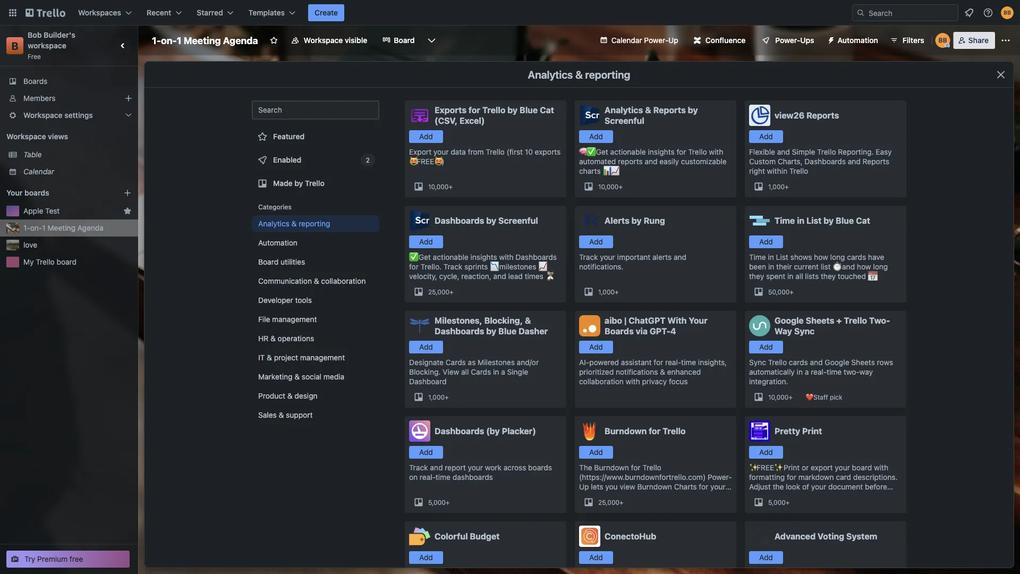 Task type: locate. For each thing, give the bounding box(es) containing it.
marketing & social media
[[258, 372, 345, 381]]

✨free✨ print or export your board with formatting for markdown card descriptions. adjust the look of your document before exporting.
[[750, 463, 898, 501]]

1 horizontal spatial insights
[[648, 148, 675, 156]]

dashboards inside flexible and simple trello reporting. easy custom charts, dashboards and reports right within trello
[[805, 157, 846, 166]]

long down have
[[874, 262, 889, 271]]

10,000 for exports for trello by blue cat (csv, excel)
[[429, 183, 449, 190]]

workspace
[[304, 36, 343, 45], [23, 111, 63, 120], [6, 132, 46, 141]]

calendar for calendar power-up
[[612, 36, 643, 45]]

with down charts at the bottom right
[[669, 492, 683, 501]]

0 horizontal spatial insights
[[471, 253, 498, 262]]

0 horizontal spatial reports
[[654, 105, 686, 115]]

operations
[[278, 334, 314, 343]]

sprint.
[[580, 492, 602, 501]]

all down current
[[796, 272, 804, 281]]

add button up the notifications.
[[580, 236, 614, 248]]

0 horizontal spatial how
[[815, 253, 829, 262]]

boards inside "track and report your work across boards on real-time dashboards"
[[529, 463, 552, 472]]

long up ⏱️
[[831, 253, 846, 262]]

board inside ✨free✨ print or export your board with formatting for markdown card descriptions. adjust the look of your document before exporting.
[[853, 463, 873, 472]]

5,000 + up "colorful"
[[429, 499, 450, 506]]

cards left have
[[848, 253, 867, 262]]

0 vertical spatial 1-on-1 meeting agenda
[[152, 35, 258, 46]]

1 vertical spatial agenda
[[77, 224, 104, 232]]

1- inside "text field"
[[152, 35, 161, 46]]

0 vertical spatial the
[[773, 483, 784, 491]]

(csv,
[[435, 116, 458, 126]]

actionable up cycle,
[[433, 253, 469, 262]]

time for time in list shows how long cards have been in their current list ⏱️ and how long they spent in all lists they touched 📅
[[750, 253, 767, 262]]

2 vertical spatial analytics
[[258, 219, 290, 228]]

board for board utilities
[[258, 258, 279, 266]]

print
[[803, 426, 823, 436], [784, 463, 800, 472]]

1 horizontal spatial 10,000
[[599, 183, 619, 190]]

add button up powered
[[580, 341, 614, 354]]

trello inside the 🧠✅ get actionable insights for trello with automated reports and easily customizable charts 📊📈
[[689, 148, 708, 156]]

0 vertical spatial calendar
[[612, 36, 643, 45]]

agenda up love link
[[77, 224, 104, 232]]

list inside time in list shows how long cards have been in their current list ⏱️ and how long they spent in all lists they touched 📅
[[777, 253, 789, 262]]

1 horizontal spatial long
[[874, 262, 889, 271]]

1 horizontal spatial 1-on-1 meeting agenda
[[152, 35, 258, 46]]

1 vertical spatial cards
[[790, 358, 809, 367]]

0 vertical spatial on-
[[161, 35, 177, 46]]

workspace inside popup button
[[23, 111, 63, 120]]

0 horizontal spatial real-
[[420, 473, 436, 482]]

10,000 + for exports for trello by blue cat (csv, excel)
[[429, 183, 453, 190]]

reporting down calendar power-up link
[[586, 68, 631, 81]]

google inside "google sheets + trello two- way sync"
[[775, 316, 804, 326]]

0 vertical spatial sync
[[795, 326, 815, 336]]

up inside the burndown for trello (https://www.burndownfortrello.com) power- up lets you view burndown charts for your sprint. this is compatible with the scrum for trello (http://scrumfortrello.com/) task estimates system.   screenshots
[[580, 483, 589, 491]]

the down charts at the bottom right
[[685, 492, 696, 501]]

notifications.
[[580, 262, 624, 271]]

0 vertical spatial screenful
[[605, 116, 645, 126]]

add for time in list by blue cat
[[760, 237, 774, 246]]

add for dashboards (by placker)
[[420, 448, 433, 457]]

0 horizontal spatial 1-
[[23, 224, 30, 232]]

bob builder's workspace link
[[28, 31, 77, 50]]

0 vertical spatial 1
[[177, 35, 182, 46]]

add button for dashboards by screenful
[[409, 236, 443, 248]]

1 vertical spatial calendar
[[23, 167, 54, 176]]

milestones,
[[435, 316, 483, 326]]

your boards with 4 items element
[[6, 187, 107, 199]]

+ down look
[[786, 499, 790, 506]]

shows
[[791, 253, 813, 262]]

trello inside 'sync trello cards and google sheets rows automatically in a real-time two-way integration.'
[[769, 358, 788, 367]]

hr & operations
[[258, 334, 314, 343]]

blue inside milestones, blocking, & dashboards by blue dasher
[[499, 326, 517, 336]]

by inside exports for trello by blue cat (csv, excel)
[[508, 105, 518, 115]]

1 they from the left
[[750, 272, 765, 281]]

add for advanced voting system
[[760, 553, 774, 562]]

confluence button
[[688, 32, 753, 49]]

burndown up compatible
[[638, 483, 673, 491]]

add button up export
[[409, 130, 443, 143]]

1 horizontal spatial sync
[[795, 326, 815, 336]]

blue for trello
[[520, 105, 538, 115]]

sheets inside "google sheets + trello two- way sync"
[[806, 316, 835, 326]]

0 vertical spatial get
[[596, 148, 609, 156]]

0 vertical spatial analytics & reporting
[[528, 68, 631, 81]]

and inside track your important alerts and notifications.
[[674, 253, 687, 262]]

aibo
[[605, 316, 623, 326]]

25,000 + down you
[[599, 499, 624, 506]]

1 vertical spatial 25,000 +
[[599, 499, 624, 506]]

export your data from trello (first 10 exports 😻free😻)
[[409, 148, 561, 166]]

add for pretty print
[[760, 448, 774, 457]]

0 vertical spatial cards
[[848, 253, 867, 262]]

and inside the 🧠✅ get actionable insights for trello with automated reports and easily customizable charts 📊📈
[[645, 157, 658, 166]]

trello inside 'export your data from trello (first 10 exports 😻free😻)'
[[486, 148, 505, 156]]

search image
[[857, 9, 866, 17]]

actionable inside the 🧠✅ get actionable insights for trello with automated reports and easily customizable charts 📊📈
[[611, 148, 646, 156]]

1 horizontal spatial 25,000 +
[[599, 499, 624, 506]]

Search field
[[866, 5, 959, 21]]

add for conectohub
[[590, 553, 603, 562]]

trello up automatically
[[769, 358, 788, 367]]

0 horizontal spatial they
[[750, 272, 765, 281]]

add for dashboards by screenful
[[420, 237, 433, 246]]

and down 📉
[[494, 272, 507, 281]]

cat for time in list by blue cat
[[857, 216, 871, 226]]

by right the made
[[295, 179, 303, 188]]

+ for pretty print
[[786, 499, 790, 506]]

your left data
[[434, 148, 449, 156]]

add button up 'designate'
[[409, 341, 443, 354]]

with inside ✨free✨ print or export your board with formatting for markdown card descriptions. adjust the look of your document before exporting.
[[875, 463, 889, 472]]

your inside "track and report your work across boards on real-time dashboards"
[[468, 463, 483, 472]]

reports up easily
[[654, 105, 686, 115]]

agenda
[[223, 35, 258, 46], [77, 224, 104, 232]]

real-
[[666, 358, 682, 367], [811, 368, 827, 376], [420, 473, 436, 482]]

burndown up you
[[595, 463, 629, 472]]

0 vertical spatial workspace
[[304, 36, 343, 45]]

Board name text field
[[147, 32, 264, 49]]

and right 'alerts'
[[674, 253, 687, 262]]

0 horizontal spatial 1,000
[[429, 393, 445, 401]]

track inside "track and report your work across boards on real-time dashboards"
[[409, 463, 428, 472]]

hr & operations link
[[252, 330, 380, 347]]

they
[[750, 272, 765, 281], [821, 272, 836, 281]]

1 horizontal spatial agenda
[[223, 35, 258, 46]]

analytics & reports by screenful
[[605, 105, 698, 126]]

by down "blocking,"
[[487, 326, 497, 336]]

10,000 down 😻free😻)
[[429, 183, 449, 190]]

1,000 for milestones, blocking, & dashboards by blue dasher
[[429, 393, 445, 401]]

for inside exports for trello by blue cat (csv, excel)
[[469, 105, 481, 115]]

get inside ✅ get actionable insights with dashboards for trello. track sprints 📉 milestones 📈 velocity, cycle, reaction, and lead times ⏳
[[419, 253, 431, 262]]

add button
[[409, 130, 443, 143], [580, 130, 614, 143], [750, 130, 784, 143], [409, 236, 443, 248], [580, 236, 614, 248], [750, 236, 784, 248], [409, 341, 443, 354], [580, 341, 614, 354], [750, 341, 784, 354], [409, 446, 443, 459], [580, 446, 614, 459], [750, 446, 784, 459], [409, 551, 443, 564], [580, 551, 614, 564], [750, 551, 784, 564]]

workspace navigation collapse icon image
[[116, 38, 131, 53]]

sprints
[[465, 262, 488, 271]]

your
[[6, 188, 23, 197], [689, 316, 708, 326]]

flexible and simple trello reporting. easy custom charts, dashboards and reports right within trello
[[750, 148, 892, 175]]

google up two-
[[825, 358, 850, 367]]

5,000 + down look
[[769, 499, 790, 506]]

1 horizontal spatial cards
[[848, 253, 867, 262]]

print inside ✨free✨ print or export your board with formatting for markdown card descriptions. adjust the look of your document before exporting.
[[784, 463, 800, 472]]

add button up ✨free✨
[[750, 446, 784, 459]]

0 vertical spatial actionable
[[611, 148, 646, 156]]

agenda inside 1-on-1 meeting agenda "text field"
[[223, 35, 258, 46]]

1 horizontal spatial print
[[803, 426, 823, 436]]

insights up easily
[[648, 148, 675, 156]]

0 vertical spatial track
[[580, 253, 598, 262]]

sync right way
[[795, 326, 815, 336]]

starred icon image
[[123, 207, 132, 215]]

board up descriptions.
[[853, 463, 873, 472]]

2 a from the left
[[805, 368, 809, 376]]

sync trello cards and google sheets rows automatically in a real-time two-way integration.
[[750, 358, 894, 386]]

& inside analytics & reports by screenful
[[646, 105, 652, 115]]

pretty print
[[775, 426, 823, 436]]

+ down their
[[790, 288, 794, 296]]

with up milestones
[[500, 253, 514, 262]]

by inside analytics & reports by screenful
[[688, 105, 698, 115]]

settings
[[65, 111, 93, 120]]

card
[[837, 473, 852, 482]]

0 vertical spatial burndown
[[605, 426, 647, 436]]

add button up the the
[[580, 446, 614, 459]]

list up their
[[777, 253, 789, 262]]

reports inside analytics & reports by screenful
[[654, 105, 686, 115]]

1-
[[152, 35, 161, 46], [23, 224, 30, 232]]

calendar power-up link
[[594, 32, 685, 49]]

2 vertical spatial 1,000
[[429, 393, 445, 401]]

trello up customizable
[[689, 148, 708, 156]]

look
[[786, 483, 801, 491]]

25,000
[[429, 288, 450, 296], [599, 499, 620, 506]]

create button
[[308, 4, 345, 21]]

trello
[[483, 105, 506, 115], [486, 148, 505, 156], [689, 148, 708, 156], [818, 148, 837, 156], [790, 167, 809, 175], [305, 179, 325, 188], [36, 258, 55, 266], [845, 316, 868, 326], [769, 358, 788, 367], [663, 426, 686, 436], [643, 463, 662, 472], [580, 502, 598, 510]]

+ down data
[[449, 183, 453, 190]]

ai-
[[580, 358, 590, 367]]

reports down easy
[[863, 157, 890, 166]]

trello inside "google sheets + trello two- way sync"
[[845, 316, 868, 326]]

cat up have
[[857, 216, 871, 226]]

add for colorful budget
[[420, 553, 433, 562]]

google inside 'sync trello cards and google sheets rows automatically in a real-time two-way integration.'
[[825, 358, 850, 367]]

reports inside flexible and simple trello reporting. easy custom charts, dashboards and reports right within trello
[[863, 157, 890, 166]]

with inside the burndown for trello (https://www.burndownfortrello.com) power- up lets you view burndown charts for your sprint. this is compatible with the scrum for trello (http://scrumfortrello.com/) task estimates system.   screenshots
[[669, 492, 683, 501]]

time
[[682, 358, 697, 367], [827, 368, 842, 376], [436, 473, 451, 482]]

track inside track your important alerts and notifications.
[[580, 253, 598, 262]]

google
[[775, 316, 804, 326], [825, 358, 850, 367]]

trello inside exports for trello by blue cat (csv, excel)
[[483, 105, 506, 115]]

10,000 + down 📊📈
[[599, 183, 623, 190]]

and inside ✅ get actionable insights with dashboards for trello. track sprints 📉 milestones 📈 velocity, cycle, reaction, and lead times ⏳
[[494, 272, 507, 281]]

track for dashboards (by placker)
[[409, 463, 428, 472]]

+ for view26 reports
[[785, 183, 789, 190]]

1 horizontal spatial google
[[825, 358, 850, 367]]

featured
[[273, 132, 305, 141]]

1 vertical spatial get
[[419, 253, 431, 262]]

workspace down "create" button
[[304, 36, 343, 45]]

list for by
[[807, 216, 822, 226]]

25,000 down cycle,
[[429, 288, 450, 296]]

Search text field
[[252, 100, 380, 120]]

collaboration down prioritized
[[580, 377, 624, 386]]

blue up 10
[[520, 105, 538, 115]]

by up customizable
[[688, 105, 698, 115]]

add button up ✅ at the left of the page
[[409, 236, 443, 248]]

blue down "blocking,"
[[499, 326, 517, 336]]

workspace down members in the top left of the page
[[23, 111, 63, 120]]

customize views image
[[427, 35, 437, 46]]

0 horizontal spatial 5,000 +
[[429, 499, 450, 506]]

+ down cycle,
[[450, 288, 454, 296]]

dashboards down milestones, at the bottom of page
[[435, 326, 485, 336]]

view26 reports
[[775, 110, 840, 120]]

automation up board utilities
[[258, 238, 298, 247]]

time up enhanced
[[682, 358, 697, 367]]

and/or
[[517, 358, 539, 367]]

add button down advanced
[[750, 551, 784, 564]]

screenful
[[605, 116, 645, 126], [499, 216, 538, 226]]

analytics & reporting link
[[252, 215, 380, 232]]

+ down within
[[785, 183, 789, 190]]

0 horizontal spatial board
[[258, 258, 279, 266]]

velocity,
[[409, 272, 438, 281]]

0 vertical spatial blue
[[520, 105, 538, 115]]

trello inside "link"
[[36, 258, 55, 266]]

10,000 + for analytics & reports by screenful
[[599, 183, 623, 190]]

0 horizontal spatial 1,000 +
[[429, 393, 449, 401]]

screenful up milestones
[[499, 216, 538, 226]]

dashboards inside ✅ get actionable insights with dashboards for trello. track sprints 📉 milestones 📈 velocity, cycle, reaction, and lead times ⏳
[[516, 253, 557, 262]]

0 vertical spatial board
[[57, 258, 77, 266]]

track and report your work across boards on real-time dashboards
[[409, 463, 552, 482]]

1 horizontal spatial 5,000 +
[[769, 499, 790, 506]]

0 vertical spatial analytics
[[528, 68, 573, 81]]

1 horizontal spatial they
[[821, 272, 836, 281]]

add for analytics & reports by screenful
[[590, 132, 603, 141]]

add button for view26 reports
[[750, 130, 784, 143]]

1 vertical spatial management
[[300, 353, 345, 362]]

print right pretty
[[803, 426, 823, 436]]

1,000 + for milestones, blocking, & dashboards by blue dasher
[[429, 393, 449, 401]]

analytics & reporting
[[528, 68, 631, 81], [258, 219, 330, 228]]

time inside time in list shows how long cards have been in their current list ⏱️ and how long they spent in all lists they touched 📅
[[750, 253, 767, 262]]

automation down search icon
[[838, 36, 879, 45]]

1,000 for alerts by rung
[[599, 288, 615, 296]]

1 vertical spatial actionable
[[433, 253, 469, 262]]

conectohub
[[605, 531, 657, 542]]

1 vertical spatial list
[[777, 253, 789, 262]]

workspaces
[[78, 8, 121, 17]]

calendar for calendar
[[23, 167, 54, 176]]

1,000 down within
[[769, 183, 785, 190]]

50,000 +
[[769, 288, 794, 296]]

blue inside exports for trello by blue cat (csv, excel)
[[520, 105, 538, 115]]

1 vertical spatial workspace
[[23, 111, 63, 120]]

1 horizontal spatial cat
[[857, 216, 871, 226]]

automation inside button
[[838, 36, 879, 45]]

1 down recent popup button
[[177, 35, 182, 46]]

for inside the 🧠✅ get actionable insights for trello with automated reports and easily customizable charts 📊📈
[[677, 148, 687, 156]]

+ for milestones, blocking, & dashboards by blue dasher
[[445, 393, 449, 401]]

insights for &
[[648, 148, 675, 156]]

0 horizontal spatial your
[[6, 188, 23, 197]]

workspace inside button
[[304, 36, 343, 45]]

1 horizontal spatial on-
[[161, 35, 177, 46]]

print for ✨free✨
[[784, 463, 800, 472]]

1- up love
[[23, 224, 30, 232]]

0 horizontal spatial list
[[777, 253, 789, 262]]

current
[[794, 262, 819, 271]]

(https://www.burndownfortrello.com)
[[580, 473, 706, 482]]

1-on-1 meeting agenda down apple test link at the left top of the page
[[23, 224, 104, 232]]

5,000 for pretty print
[[769, 499, 786, 506]]

milestones
[[500, 262, 537, 271]]

on- inside "text field"
[[161, 35, 177, 46]]

automatically
[[750, 368, 795, 376]]

meeting down starred
[[184, 35, 221, 46]]

board down love link
[[57, 258, 77, 266]]

meeting inside 1-on-1 meeting agenda "text field"
[[184, 35, 221, 46]]

1 vertical spatial up
[[580, 483, 589, 491]]

automation button
[[823, 32, 885, 49]]

the inside the burndown for trello (https://www.burndownfortrello.com) power- up lets you view burndown charts for your sprint. this is compatible with the scrum for trello (http://scrumfortrello.com/) task estimates system.   screenshots
[[685, 492, 696, 501]]

within
[[768, 167, 788, 175]]

0 horizontal spatial on-
[[30, 224, 42, 232]]

1 vertical spatial boards
[[605, 326, 634, 336]]

1 a from the left
[[502, 368, 506, 376]]

1 down apple test
[[42, 224, 46, 232]]

add button for pretty print
[[750, 446, 784, 459]]

0 horizontal spatial agenda
[[77, 224, 104, 232]]

+ right this
[[620, 499, 624, 506]]

exports
[[535, 148, 561, 156]]

0 horizontal spatial google
[[775, 316, 804, 326]]

track up on
[[409, 463, 428, 472]]

& inside milestones, blocking, & dashboards by blue dasher
[[525, 316, 531, 326]]

blue for list
[[836, 216, 855, 226]]

export
[[811, 463, 834, 472]]

1 horizontal spatial time
[[775, 216, 796, 226]]

25,000 left is
[[599, 499, 620, 506]]

1 horizontal spatial 1-
[[152, 35, 161, 46]]

boards inside aibo | chatgpt with your boards via gpt-4
[[605, 326, 634, 336]]

1 horizontal spatial up
[[669, 36, 679, 45]]

back to home image
[[26, 4, 65, 21]]

dashboards (by placker)
[[435, 426, 536, 436]]

try premium free
[[24, 555, 83, 564]]

add for milestones, blocking, & dashboards by blue dasher
[[420, 343, 433, 351]]

0 horizontal spatial calendar
[[23, 167, 54, 176]]

2 vertical spatial track
[[409, 463, 428, 472]]

all inside time in list shows how long cards have been in their current list ⏱️ and how long they spent in all lists they touched 📅
[[796, 272, 804, 281]]

insights up "sprints"
[[471, 253, 498, 262]]

time down report on the bottom left of page
[[436, 473, 451, 482]]

sheets down lists
[[806, 316, 835, 326]]

1 horizontal spatial 1
[[177, 35, 182, 46]]

actionable inside ✅ get actionable insights with dashboards for trello. track sprints 📉 milestones 📈 velocity, cycle, reaction, and lead times ⏳
[[433, 253, 469, 262]]

1 horizontal spatial cards
[[471, 368, 491, 376]]

0 vertical spatial list
[[807, 216, 822, 226]]

actionable for analytics & reports by screenful
[[611, 148, 646, 156]]

star or unstar board image
[[270, 36, 278, 45]]

from
[[468, 148, 484, 156]]

social
[[302, 372, 322, 381]]

2 5,000 + from the left
[[769, 499, 790, 506]]

1 horizontal spatial 5,000
[[769, 499, 786, 506]]

boards up apple
[[24, 188, 49, 197]]

google up way
[[775, 316, 804, 326]]

(first
[[507, 148, 523, 156]]

1 vertical spatial boards
[[529, 463, 552, 472]]

all down "as"
[[462, 368, 469, 376]]

1 horizontal spatial board
[[853, 463, 873, 472]]

get for analytics & reports by screenful
[[596, 148, 609, 156]]

and inside 'sync trello cards and google sheets rows automatically in a real-time two-way integration.'
[[811, 358, 823, 367]]

in inside 'sync trello cards and google sheets rows automatically in a real-time two-way integration.'
[[797, 368, 803, 376]]

get inside the 🧠✅ get actionable insights for trello with automated reports and easily customizable charts 📊📈
[[596, 148, 609, 156]]

time up the been on the right top of page
[[750, 253, 767, 262]]

time up shows
[[775, 216, 796, 226]]

insights inside the 🧠✅ get actionable insights for trello with automated reports and easily customizable charts 📊📈
[[648, 148, 675, 156]]

1 horizontal spatial power-
[[708, 473, 733, 482]]

0 vertical spatial cat
[[540, 105, 555, 115]]

1 horizontal spatial reporting
[[586, 68, 631, 81]]

open information menu image
[[984, 7, 994, 18]]

power- up scrum
[[708, 473, 733, 482]]

track inside ✅ get actionable insights with dashboards for trello. track sprints 📉 milestones 📈 velocity, cycle, reaction, and lead times ⏳
[[444, 262, 463, 271]]

0 vertical spatial 25,000 +
[[429, 288, 454, 296]]

collaboration inside ai-powered assistant for real-time insights, prioritized notifications & enhanced collaboration with privacy focus
[[580, 377, 624, 386]]

share
[[969, 36, 990, 45]]

project
[[274, 353, 298, 362]]

and left easily
[[645, 157, 658, 166]]

0 horizontal spatial 1-on-1 meeting agenda
[[23, 224, 104, 232]]

and up staff
[[811, 358, 823, 367]]

2 vertical spatial time
[[436, 473, 451, 482]]

sync up automatically
[[750, 358, 767, 367]]

utilities
[[281, 258, 305, 266]]

insights inside ✅ get actionable insights with dashboards for trello. track sprints 📉 milestones 📈 velocity, cycle, reaction, and lead times ⏳
[[471, 253, 498, 262]]

privacy
[[643, 377, 667, 386]]

your up the notifications.
[[601, 253, 616, 262]]

0 vertical spatial cards
[[446, 358, 466, 367]]

1,000 down dashboard
[[429, 393, 445, 401]]

with inside the 🧠✅ get actionable insights for trello with automated reports and easily customizable charts 📊📈
[[710, 148, 724, 156]]

1 vertical spatial cat
[[857, 216, 871, 226]]

reaction,
[[462, 272, 492, 281]]

25,000 for burndown for trello
[[599, 499, 620, 506]]

how
[[815, 253, 829, 262], [858, 262, 872, 271]]

add button for analytics & reports by screenful
[[580, 130, 614, 143]]

workspace visible button
[[285, 32, 374, 49]]

1 5,000 + from the left
[[429, 499, 450, 506]]

0 vertical spatial google
[[775, 316, 804, 326]]

add for google sheets + trello two- way sync
[[760, 343, 774, 351]]

compatible
[[628, 492, 667, 501]]

your up scrum
[[711, 483, 726, 491]]

1-on-1 meeting agenda
[[152, 35, 258, 46], [23, 224, 104, 232]]

0 horizontal spatial cards
[[446, 358, 466, 367]]

1 vertical spatial 25,000
[[599, 499, 620, 506]]

1-on-1 meeting agenda inside 1-on-1 meeting agenda "text field"
[[152, 35, 258, 46]]

0 horizontal spatial blue
[[499, 326, 517, 336]]

burndown up (https://www.burndownfortrello.com)
[[605, 426, 647, 436]]

sync inside 'sync trello cards and google sheets rows automatically in a real-time two-way integration.'
[[750, 358, 767, 367]]

on- down apple
[[30, 224, 42, 232]]

workspace settings button
[[0, 107, 138, 124]]

way
[[775, 326, 793, 336]]

sync inside "google sheets + trello two- way sync"
[[795, 326, 815, 336]]

0 horizontal spatial all
[[462, 368, 469, 376]]

power- left sm image
[[776, 36, 801, 45]]

10
[[525, 148, 533, 156]]

placker)
[[502, 426, 536, 436]]

time inside 'sync trello cards and google sheets rows automatically in a real-time two-way integration.'
[[827, 368, 842, 376]]

get up the trello.
[[419, 253, 431, 262]]

cards
[[446, 358, 466, 367], [471, 368, 491, 376]]

confluence
[[706, 36, 746, 45]]

2 horizontal spatial reports
[[863, 157, 890, 166]]

visible
[[345, 36, 368, 45]]

boards
[[24, 188, 49, 197], [529, 463, 552, 472]]

long
[[831, 253, 846, 262], [874, 262, 889, 271]]

made by trello link
[[252, 173, 380, 194]]

1 horizontal spatial actionable
[[611, 148, 646, 156]]

staff
[[814, 393, 829, 401]]

boards up members in the top left of the page
[[23, 77, 48, 86]]

1 horizontal spatial a
[[805, 368, 809, 376]]

cards up the view
[[446, 358, 466, 367]]

1 5,000 from the left
[[429, 499, 446, 506]]

1 vertical spatial your
[[689, 316, 708, 326]]

collaboration
[[321, 277, 366, 286], [580, 377, 624, 386]]

custom
[[750, 157, 776, 166]]

screenful up reports
[[605, 116, 645, 126]]

cat inside exports for trello by blue cat (csv, excel)
[[540, 105, 555, 115]]

up up sprint.
[[580, 483, 589, 491]]

0 vertical spatial meeting
[[184, 35, 221, 46]]

list
[[821, 262, 831, 271]]

test
[[45, 207, 60, 215]]

2 5,000 from the left
[[769, 499, 786, 506]]

hr
[[258, 334, 269, 343]]

real- inside "track and report your work across boards on real-time dashboards"
[[420, 473, 436, 482]]

how up list
[[815, 253, 829, 262]]

simple
[[793, 148, 816, 156]]

your
[[434, 148, 449, 156], [601, 253, 616, 262], [468, 463, 483, 472], [836, 463, 851, 472], [711, 483, 726, 491], [812, 483, 827, 491]]



Task type: describe. For each thing, give the bounding box(es) containing it.
+ for dashboards (by placker)
[[446, 499, 450, 506]]

0 horizontal spatial analytics
[[258, 219, 290, 228]]

your inside the burndown for trello (https://www.burndownfortrello.com) power- up lets you view burndown charts for your sprint. this is compatible with the scrum for trello (http://scrumfortrello.com/) task estimates system.   screenshots
[[711, 483, 726, 491]]

by up 📉
[[487, 216, 497, 226]]

1-on-1 meeting agenda link
[[23, 223, 132, 233]]

by left rung
[[632, 216, 642, 226]]

cards inside time in list shows how long cards have been in their current list ⏱️ and how long they spent in all lists they touched 📅
[[848, 253, 867, 262]]

time for time in list by blue cat
[[775, 216, 796, 226]]

exports
[[435, 105, 467, 115]]

board inside "link"
[[57, 258, 77, 266]]

developer tools link
[[252, 292, 380, 309]]

2 they from the left
[[821, 272, 836, 281]]

time inside ai-powered assistant for real-time insights, prioritized notifications & enhanced collaboration with privacy focus
[[682, 358, 697, 367]]

& inside ai-powered assistant for real-time insights, prioritized notifications & enhanced collaboration with privacy focus
[[661, 368, 666, 376]]

boards link
[[0, 73, 138, 90]]

0 horizontal spatial automation
[[258, 238, 298, 247]]

with
[[668, 316, 687, 326]]

designate
[[409, 358, 444, 367]]

my trello board
[[23, 258, 77, 266]]

📉
[[490, 262, 498, 271]]

dashboards up "sprints"
[[435, 216, 485, 226]]

alerts
[[653, 253, 672, 262]]

2 horizontal spatial 10,000
[[769, 393, 789, 401]]

your down the markdown
[[812, 483, 827, 491]]

by up list
[[824, 216, 834, 226]]

switch to… image
[[7, 7, 18, 18]]

🧠✅ get actionable insights for trello with automated reports and easily customizable charts 📊📈
[[580, 148, 727, 175]]

product
[[258, 392, 286, 400]]

analytics inside analytics & reports by screenful
[[605, 105, 644, 115]]

exporting.
[[750, 492, 784, 501]]

+ for burndown for trello
[[620, 499, 624, 506]]

screenful inside analytics & reports by screenful
[[605, 116, 645, 126]]

track for alerts by rung
[[580, 253, 598, 262]]

board for board
[[394, 36, 415, 45]]

25,000 + for dashboards by screenful
[[429, 288, 454, 296]]

trello down focus
[[663, 426, 686, 436]]

have
[[869, 253, 885, 262]]

0 horizontal spatial power-
[[645, 36, 669, 45]]

1 inside "text field"
[[177, 35, 182, 46]]

system
[[847, 531, 878, 542]]

track your important alerts and notifications.
[[580, 253, 687, 271]]

confluence icon image
[[694, 37, 702, 44]]

2 horizontal spatial 10,000 +
[[769, 393, 793, 401]]

show menu image
[[1001, 35, 1012, 46]]

focus
[[669, 377, 688, 386]]

dashboards left (by
[[435, 426, 485, 436]]

5,000 + for dashboards (by placker)
[[429, 499, 450, 506]]

easily
[[660, 157, 680, 166]]

get for dashboards by screenful
[[419, 253, 431, 262]]

task
[[696, 502, 710, 510]]

1,000 + for alerts by rung
[[599, 288, 619, 296]]

add board image
[[123, 189, 132, 197]]

media
[[324, 372, 345, 381]]

developer
[[258, 296, 293, 305]]

table link
[[23, 149, 132, 160]]

in inside designate cards as milestones and/or blocking. view all cards in a single dashboard
[[493, 368, 500, 376]]

1 horizontal spatial analytics & reporting
[[528, 68, 631, 81]]

0 horizontal spatial analytics & reporting
[[258, 219, 330, 228]]

by inside milestones, blocking, & dashboards by blue dasher
[[487, 326, 497, 336]]

1,000 + for view26 reports
[[769, 183, 789, 190]]

0 vertical spatial management
[[272, 315, 317, 324]]

bob builder (bobbuilder40) image
[[936, 33, 951, 48]]

trello right the made
[[305, 179, 325, 188]]

✅ get actionable insights with dashboards for trello. track sprints 📉 milestones 📈 velocity, cycle, reaction, and lead times ⏳
[[409, 253, 557, 281]]

chatgpt
[[629, 316, 666, 326]]

design
[[295, 392, 318, 400]]

recent
[[147, 8, 171, 17]]

dashboards inside milestones, blocking, & dashboards by blue dasher
[[435, 326, 485, 336]]

a inside designate cards as milestones and/or blocking. view all cards in a single dashboard
[[502, 368, 506, 376]]

1,000 for view26 reports
[[769, 183, 785, 190]]

starred
[[197, 8, 223, 17]]

and inside "track and report your work across boards on real-time dashboards"
[[430, 463, 443, 472]]

1 horizontal spatial reports
[[807, 110, 840, 120]]

cards inside 'sync trello cards and google sheets rows automatically in a real-time two-way integration.'
[[790, 358, 809, 367]]

way
[[860, 368, 874, 376]]

25,000 + for burndown for trello
[[599, 499, 624, 506]]

0 vertical spatial up
[[669, 36, 679, 45]]

0 horizontal spatial 1
[[42, 224, 46, 232]]

insights for by
[[471, 253, 498, 262]]

google sheets + trello two- way sync
[[775, 316, 891, 336]]

for inside ✨free✨ print or export your board with formatting for markdown card descriptions. adjust the look of your document before exporting.
[[787, 473, 797, 482]]

automation link
[[252, 234, 380, 252]]

0 vertical spatial how
[[815, 253, 829, 262]]

workspace for workspace views
[[6, 132, 46, 141]]

time in list by blue cat
[[775, 216, 871, 226]]

sheets inside 'sync trello cards and google sheets rows automatically in a real-time two-way integration.'
[[852, 358, 876, 367]]

with inside ai-powered assistant for real-time insights, prioritized notifications & enhanced collaboration with privacy focus
[[626, 377, 641, 386]]

meeting inside the 1-on-1 meeting agenda link
[[48, 224, 75, 232]]

try
[[24, 555, 35, 564]]

cycle,
[[440, 272, 460, 281]]

1 horizontal spatial analytics
[[528, 68, 573, 81]]

power-ups
[[776, 36, 815, 45]]

+ for analytics & reports by screenful
[[619, 183, 623, 190]]

🧠✅
[[580, 148, 594, 156]]

add button for aibo | chatgpt with your boards via gpt-4
[[580, 341, 614, 354]]

enhanced
[[668, 368, 702, 376]]

voting
[[818, 531, 845, 542]]

of
[[803, 483, 810, 491]]

document
[[829, 483, 864, 491]]

made by trello
[[273, 179, 325, 188]]

1 vertical spatial burndown
[[595, 463, 629, 472]]

0 horizontal spatial boards
[[24, 188, 49, 197]]

export
[[409, 148, 432, 156]]

sm image
[[823, 32, 838, 47]]

and inside time in list shows how long cards have been in their current list ⏱️ and how long they spent in all lists they touched 📅
[[843, 262, 856, 271]]

add button for milestones, blocking, & dashboards by blue dasher
[[409, 341, 443, 354]]

integration.
[[750, 377, 789, 386]]

1 vertical spatial 1-on-1 meeting agenda
[[23, 224, 104, 232]]

+ left ❤️
[[789, 393, 793, 401]]

share button
[[954, 32, 996, 49]]

pick
[[831, 393, 843, 401]]

for inside ai-powered assistant for real-time insights, prioritized notifications & enhanced collaboration with privacy focus
[[654, 358, 664, 367]]

a inside 'sync trello cards and google sheets rows automatically in a real-time two-way integration.'
[[805, 368, 809, 376]]

your inside track your important alerts and notifications.
[[601, 253, 616, 262]]

add button for exports for trello by blue cat (csv, excel)
[[409, 130, 443, 143]]

1 vertical spatial long
[[874, 262, 889, 271]]

sales & support link
[[252, 407, 380, 424]]

📅
[[869, 272, 876, 281]]

table
[[23, 150, 42, 159]]

1 vertical spatial screenful
[[499, 216, 538, 226]]

and up charts,
[[778, 148, 791, 156]]

+ for alerts by rung
[[615, 288, 619, 296]]

customizable
[[682, 157, 727, 166]]

25,000 for dashboards by screenful
[[429, 288, 450, 296]]

milestones, blocking, & dashboards by blue dasher
[[435, 316, 548, 336]]

actionable for dashboards by screenful
[[433, 253, 469, 262]]

estimates
[[580, 511, 613, 520]]

and down reporting.
[[849, 157, 861, 166]]

descriptions.
[[854, 473, 898, 482]]

power- inside button
[[776, 36, 801, 45]]

data
[[451, 148, 466, 156]]

10,000 for analytics & reports by screenful
[[599, 183, 619, 190]]

agenda inside the 1-on-1 meeting agenda link
[[77, 224, 104, 232]]

board utilities link
[[252, 254, 380, 271]]

real- inside ai-powered assistant for real-time insights, prioritized notifications & enhanced collaboration with privacy focus
[[666, 358, 682, 367]]

add button for conectohub
[[580, 551, 614, 564]]

add button for time in list by blue cat
[[750, 236, 784, 248]]

2 vertical spatial burndown
[[638, 483, 673, 491]]

1 vertical spatial reporting
[[299, 219, 330, 228]]

power- inside the burndown for trello (https://www.burndownfortrello.com) power- up lets you view burndown charts for your sprint. this is compatible with the scrum for trello (http://scrumfortrello.com/) task estimates system.   screenshots
[[708, 473, 733, 482]]

+ for dashboards by screenful
[[450, 288, 454, 296]]

prioritized
[[580, 368, 614, 376]]

create
[[315, 8, 338, 17]]

5,000 for dashboards (by placker)
[[429, 499, 446, 506]]

workspaces button
[[72, 4, 138, 21]]

+ inside "google sheets + trello two- way sync"
[[837, 316, 843, 326]]

cat for exports for trello by blue cat (csv, excel)
[[540, 105, 555, 115]]

0 horizontal spatial boards
[[23, 77, 48, 86]]

1 vertical spatial how
[[858, 262, 872, 271]]

for inside ✅ get actionable insights with dashboards for trello. track sprints 📉 milestones 📈 velocity, cycle, reaction, and lead times ⏳
[[409, 262, 419, 271]]

the inside ✨free✨ print or export your board with formatting for markdown card descriptions. adjust the look of your document before exporting.
[[773, 483, 784, 491]]

all inside designate cards as milestones and/or blocking. view all cards in a single dashboard
[[462, 368, 469, 376]]

print for pretty
[[803, 426, 823, 436]]

as
[[468, 358, 476, 367]]

trello up (https://www.burndownfortrello.com)
[[643, 463, 662, 472]]

+ for exports for trello by blue cat (csv, excel)
[[449, 183, 453, 190]]

reporting.
[[839, 148, 874, 156]]

time in list shows how long cards have been in their current list ⏱️ and how long they spent in all lists they touched 📅
[[750, 253, 889, 281]]

trello down sprint.
[[580, 502, 598, 510]]

0 notifications image
[[963, 6, 976, 19]]

5,000 + for pretty print
[[769, 499, 790, 506]]

trello down charts,
[[790, 167, 809, 175]]

charts
[[675, 483, 697, 491]]

system.
[[615, 511, 642, 520]]

ai-powered assistant for real-time insights, prioritized notifications & enhanced collaboration with privacy focus
[[580, 358, 727, 386]]

0 horizontal spatial long
[[831, 253, 846, 262]]

add button for burndown for trello
[[580, 446, 614, 459]]

milestones
[[478, 358, 515, 367]]

add for alerts by rung
[[590, 237, 603, 246]]

tools
[[295, 296, 312, 305]]

categories
[[258, 203, 292, 211]]

bob builder (bobbuilder40) image
[[1002, 6, 1015, 19]]

add for burndown for trello
[[590, 448, 603, 457]]

50,000
[[769, 288, 790, 296]]

add button for google sheets + trello two- way sync
[[750, 341, 784, 354]]

add for view26 reports
[[760, 132, 774, 141]]

0 vertical spatial reporting
[[586, 68, 631, 81]]

exports for trello by blue cat (csv, excel)
[[435, 105, 555, 126]]

add for aibo | chatgpt with your boards via gpt-4
[[590, 343, 603, 351]]

real- inside 'sync trello cards and google sheets rows automatically in a real-time two-way integration.'
[[811, 368, 827, 376]]

my trello board link
[[23, 257, 132, 267]]

list for shows
[[777, 253, 789, 262]]

this member is an admin of this board. image
[[946, 43, 951, 48]]

1 vertical spatial on-
[[30, 224, 42, 232]]

b link
[[6, 37, 23, 54]]

apple test
[[23, 207, 60, 215]]

product & design link
[[252, 388, 380, 405]]

0 horizontal spatial collaboration
[[321, 277, 366, 286]]

file management link
[[252, 311, 380, 328]]

primary element
[[0, 0, 1021, 26]]

trello right simple
[[818, 148, 837, 156]]

(http://scrumfortrello.com/)
[[600, 502, 694, 510]]

markdown
[[799, 473, 835, 482]]

excel)
[[460, 116, 485, 126]]

⏱️
[[833, 262, 841, 271]]

or
[[802, 463, 809, 472]]

developer tools
[[258, 296, 312, 305]]

add button for colorful budget
[[409, 551, 443, 564]]

workspace for workspace visible
[[304, 36, 343, 45]]

flexible
[[750, 148, 776, 156]]

add button for advanced voting system
[[750, 551, 784, 564]]

workspace for workspace settings
[[23, 111, 63, 120]]

alerts by rung
[[605, 216, 666, 226]]

add button for dashboards (by placker)
[[409, 446, 443, 459]]

spent
[[767, 272, 786, 281]]

time inside "track and report your work across boards on real-time dashboards"
[[436, 473, 451, 482]]

love link
[[23, 240, 132, 250]]

your inside aibo | chatgpt with your boards via gpt-4
[[689, 316, 708, 326]]

rows
[[878, 358, 894, 367]]

0 vertical spatial your
[[6, 188, 23, 197]]

it & project management link
[[252, 349, 380, 366]]

formatting
[[750, 473, 785, 482]]

1 vertical spatial 1-
[[23, 224, 30, 232]]

your up card
[[836, 463, 851, 472]]

add for exports for trello by blue cat (csv, excel)
[[420, 132, 433, 141]]

add button for alerts by rung
[[580, 236, 614, 248]]

assistant
[[622, 358, 652, 367]]

with inside ✅ get actionable insights with dashboards for trello. track sprints 📉 milestones 📈 velocity, cycle, reaction, and lead times ⏳
[[500, 253, 514, 262]]

members link
[[0, 90, 138, 107]]

your inside 'export your data from trello (first 10 exports 😻free😻)'
[[434, 148, 449, 156]]

blocking.
[[409, 368, 441, 376]]

+ for time in list by blue cat
[[790, 288, 794, 296]]



Task type: vqa. For each thing, say whether or not it's contained in the screenshot.
home icon at the top left of the page
no



